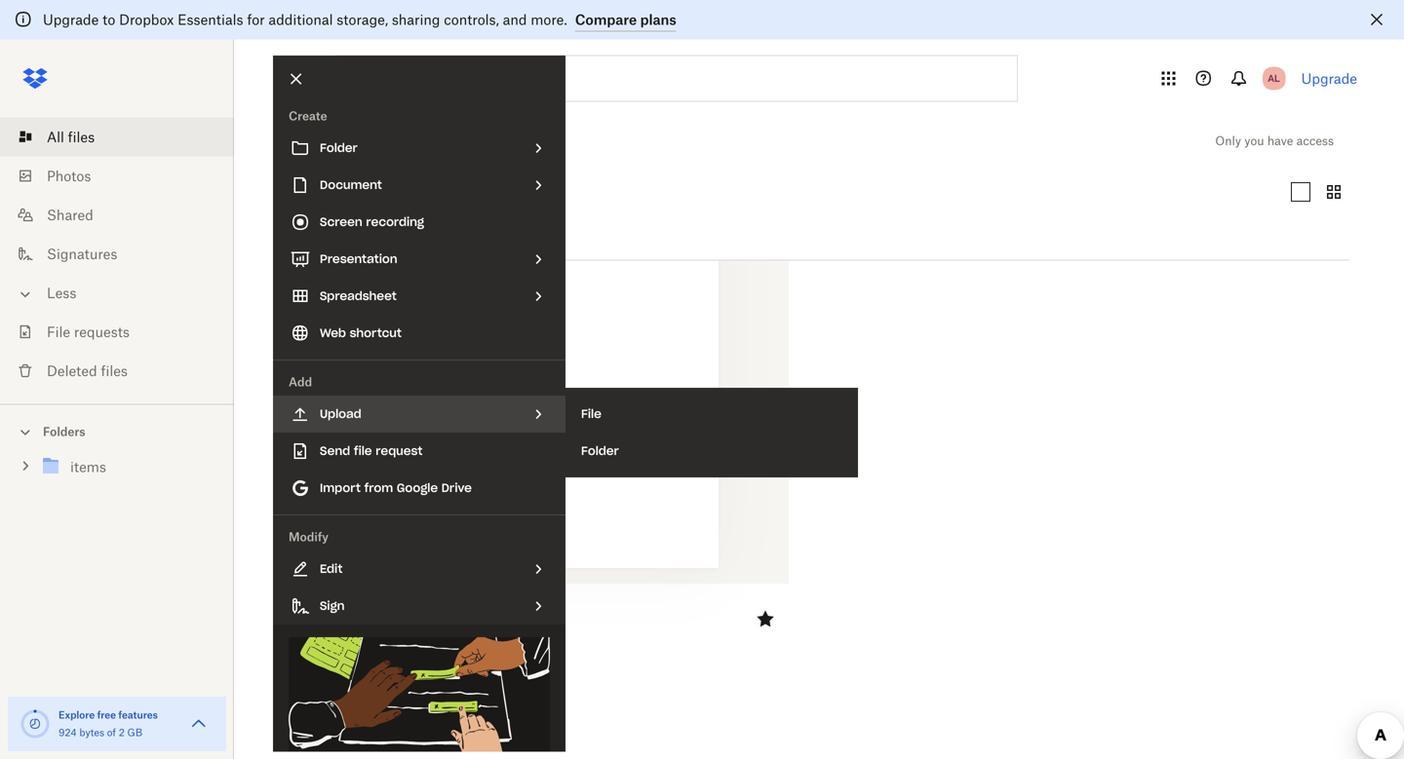Task type: locate. For each thing, give the bounding box(es) containing it.
0 horizontal spatial all files
[[47, 129, 95, 145]]

all up photos
[[47, 129, 64, 145]]

web shortcut menu item
[[273, 315, 566, 352]]

all inside list item
[[47, 129, 64, 145]]

file
[[47, 324, 70, 340], [581, 407, 601, 422]]

files down file requests link
[[101, 363, 128, 379]]

0 horizontal spatial files
[[68, 129, 95, 145]]

1 vertical spatial file
[[581, 407, 601, 422]]

0 horizontal spatial file
[[47, 324, 70, 340]]

list containing all files
[[0, 106, 234, 404]]

1 horizontal spatial all
[[273, 127, 298, 155]]

folder
[[320, 140, 357, 156], [581, 444, 619, 459]]

requests
[[74, 324, 130, 340]]

dropbox
[[119, 11, 174, 28]]

•
[[301, 623, 305, 637]]

add
[[289, 375, 312, 390]]

screen
[[320, 215, 362, 230]]

file requests link
[[16, 312, 234, 351]]

send file request
[[320, 444, 423, 459]]

folder menu item
[[273, 130, 566, 167]]

files for the all files link at the top left of the page
[[68, 129, 95, 145]]

upgrade up access
[[1301, 70, 1357, 87]]

starred button
[[364, 176, 444, 208]]

0 vertical spatial upgrade
[[43, 11, 99, 28]]

0 horizontal spatial upgrade
[[43, 11, 99, 28]]

explore
[[59, 709, 95, 722]]

0 horizontal spatial all
[[47, 129, 64, 145]]

document
[[320, 177, 382, 193]]

photos link
[[16, 156, 234, 195]]

sharing
[[392, 11, 440, 28]]

for
[[247, 11, 265, 28]]

recents
[[289, 184, 341, 200]]

screen recording menu item
[[273, 204, 566, 241]]

all files
[[273, 127, 351, 155], [47, 129, 95, 145]]

folders button
[[0, 417, 234, 446]]

file for file
[[581, 407, 601, 422]]

files
[[305, 127, 351, 155], [68, 129, 95, 145], [101, 363, 128, 379]]

1 vertical spatial bytes
[[79, 727, 104, 739]]

only you have access
[[1215, 134, 1334, 148]]

files for deleted files link
[[101, 363, 128, 379]]

import from google drive
[[320, 481, 472, 496]]

files inside deleted files link
[[101, 363, 128, 379]]

1 horizontal spatial bytes
[[334, 623, 364, 637]]

file, resume.pdf row
[[266, 69, 789, 650]]

signatures
[[47, 246, 117, 262]]

photos
[[47, 168, 91, 184]]

bytes left of
[[79, 727, 104, 739]]

access
[[1296, 134, 1334, 148]]

resume pdf • 809 bytes
[[274, 601, 364, 637]]

shared
[[47, 207, 93, 223]]

all files list item
[[0, 117, 234, 156]]

1 horizontal spatial file
[[581, 407, 601, 422]]

alert
[[0, 0, 1404, 39]]

resume button
[[274, 601, 738, 618]]

1 horizontal spatial folder
[[581, 444, 619, 459]]

1 vertical spatial upgrade
[[1301, 70, 1357, 87]]

folder inside menu item
[[320, 140, 357, 156]]

bytes inside resume pdf • 809 bytes
[[334, 623, 364, 637]]

quota usage element
[[20, 709, 51, 740]]

0 vertical spatial folder
[[320, 140, 357, 156]]

bytes
[[334, 623, 364, 637], [79, 727, 104, 739]]

create
[[289, 109, 327, 123]]

files inside the all files link
[[68, 129, 95, 145]]

pdf
[[274, 623, 298, 637]]

menu
[[273, 56, 566, 760], [566, 388, 858, 478]]

0 vertical spatial bytes
[[334, 623, 364, 637]]

web shortcut
[[320, 326, 402, 341]]

upgrade left the to
[[43, 11, 99, 28]]

dropbox image
[[16, 59, 55, 98]]

upgrade inside alert
[[43, 11, 99, 28]]

1 horizontal spatial upgrade
[[1301, 70, 1357, 87]]

presentation
[[320, 252, 397, 267]]

explore free features 924 bytes of 2 gb
[[59, 709, 158, 739]]

files down create
[[305, 127, 351, 155]]

from
[[364, 481, 393, 496]]

all files down create
[[273, 127, 351, 155]]

request
[[376, 444, 423, 459]]

list
[[0, 106, 234, 404]]

all down create
[[273, 127, 298, 155]]

files up photos
[[68, 129, 95, 145]]

edit
[[320, 562, 343, 577]]

upgrade link
[[1301, 70, 1357, 87]]

1 horizontal spatial files
[[101, 363, 128, 379]]

0 horizontal spatial bytes
[[79, 727, 104, 739]]

deleted files link
[[16, 351, 234, 390]]

0 vertical spatial file
[[47, 324, 70, 340]]

additional
[[269, 11, 333, 28]]

upgrade
[[43, 11, 99, 28], [1301, 70, 1357, 87]]

0 horizontal spatial folder
[[320, 140, 357, 156]]

all
[[273, 127, 298, 155], [47, 129, 64, 145]]

bytes inside explore free features 924 bytes of 2 gb
[[79, 727, 104, 739]]

free
[[97, 709, 116, 722]]

to
[[102, 11, 115, 28]]

all files up photos
[[47, 129, 95, 145]]

edit menu item
[[273, 551, 566, 588]]

bytes down sign
[[334, 623, 364, 637]]

and
[[503, 11, 527, 28]]



Task type: vqa. For each thing, say whether or not it's contained in the screenshot.
Add a message (optional) text box
no



Task type: describe. For each thing, give the bounding box(es) containing it.
upgrade for upgrade
[[1301, 70, 1357, 87]]

sign menu item
[[273, 588, 566, 625]]

menu containing folder
[[273, 56, 566, 760]]

more.
[[531, 11, 567, 28]]

all files inside list item
[[47, 129, 95, 145]]

document menu item
[[273, 167, 566, 204]]

1 vertical spatial folder
[[581, 444, 619, 459]]

recording
[[366, 215, 424, 230]]

file requests
[[47, 324, 130, 340]]

deleted
[[47, 363, 97, 379]]

controls,
[[444, 11, 499, 28]]

809
[[308, 623, 331, 637]]

less image
[[16, 285, 35, 304]]

send file request menu item
[[273, 433, 566, 470]]

essentials
[[178, 11, 243, 28]]

upgrade for upgrade to dropbox essentials for additional storage, sharing controls, and more. compare plans
[[43, 11, 99, 28]]

folders
[[43, 425, 85, 439]]

name button
[[273, 229, 437, 253]]

features
[[118, 709, 158, 722]]

compare
[[575, 11, 637, 28]]

file
[[354, 444, 372, 459]]

import from google drive menu item
[[273, 470, 566, 507]]

starred
[[380, 184, 429, 200]]

less
[[47, 285, 76, 301]]

upload
[[320, 407, 361, 422]]

you
[[1244, 134, 1264, 148]]

close image
[[280, 62, 313, 96]]

have
[[1267, 134, 1293, 148]]

2 horizontal spatial files
[[305, 127, 351, 155]]

signatures link
[[16, 234, 234, 273]]

web
[[320, 326, 346, 341]]

presentation menu item
[[273, 241, 566, 278]]

of
[[107, 727, 116, 739]]

shortcut
[[350, 326, 402, 341]]

menu containing file
[[566, 388, 858, 478]]

sign
[[320, 599, 345, 614]]

upgrade to dropbox essentials for additional storage, sharing controls, and more. compare plans
[[43, 11, 676, 28]]

upload menu item
[[273, 396, 566, 433]]

file for file requests
[[47, 324, 70, 340]]

screen recording
[[320, 215, 424, 230]]

spreadsheet menu item
[[273, 278, 566, 315]]

gb
[[127, 727, 142, 739]]

924
[[59, 727, 77, 739]]

drive
[[441, 481, 472, 496]]

alert containing upgrade to dropbox essentials for additional storage, sharing controls, and more.
[[0, 0, 1404, 39]]

spreadsheet
[[320, 289, 397, 304]]

plans
[[640, 11, 676, 28]]

google
[[397, 481, 438, 496]]

only
[[1215, 134, 1241, 148]]

name
[[273, 233, 313, 249]]

resume
[[274, 601, 322, 618]]

import
[[320, 481, 361, 496]]

2
[[119, 727, 125, 739]]

shared link
[[16, 195, 234, 234]]

deleted files
[[47, 363, 128, 379]]

recents button
[[273, 176, 356, 208]]

1 horizontal spatial all files
[[273, 127, 351, 155]]

compare plans button
[[575, 8, 676, 32]]

send
[[320, 444, 350, 459]]

all files link
[[16, 117, 234, 156]]

bytes for explore
[[79, 727, 104, 739]]

bytes for resume
[[334, 623, 364, 637]]

storage,
[[337, 11, 388, 28]]

modify
[[289, 530, 329, 545]]



